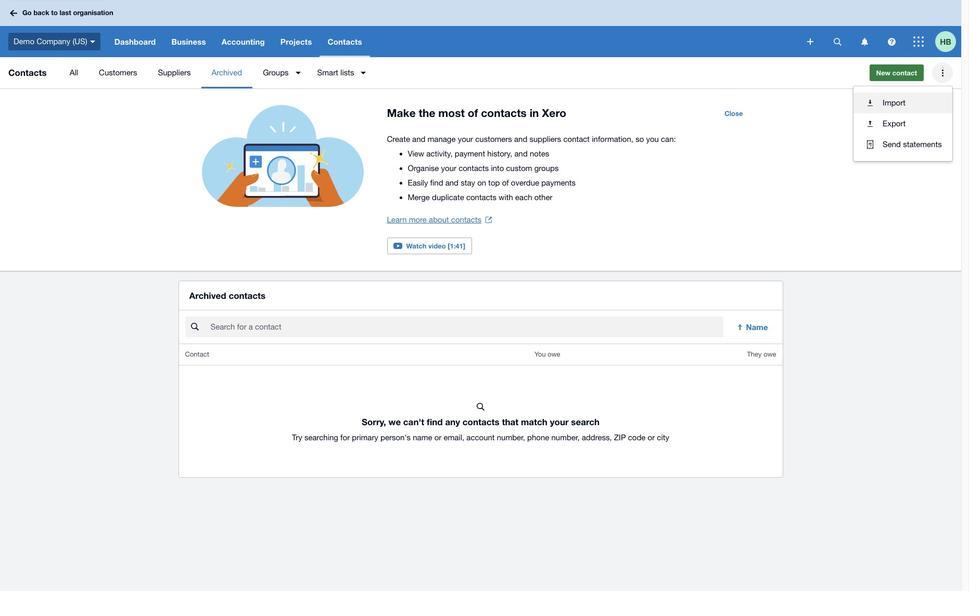 Task type: vqa. For each thing, say whether or not it's contained in the screenshot.
svg image to the left
yes



Task type: describe. For each thing, give the bounding box(es) containing it.
customers button
[[89, 57, 148, 88]]

0 vertical spatial find
[[430, 179, 443, 187]]

most
[[438, 107, 465, 120]]

smart lists
[[317, 68, 354, 77]]

more
[[409, 215, 427, 224]]

import
[[883, 98, 905, 107]]

svg image inside demo company (us) 'popup button'
[[90, 40, 95, 43]]

in
[[530, 107, 539, 120]]

statements
[[903, 140, 942, 149]]

address,
[[582, 434, 612, 442]]

1 vertical spatial your
[[441, 164, 456, 173]]

dashboard link
[[107, 26, 164, 57]]

with
[[499, 193, 513, 202]]

make
[[387, 107, 416, 120]]

new contact button
[[869, 65, 924, 81]]

so
[[636, 135, 644, 144]]

custom
[[506, 164, 532, 173]]

new
[[876, 69, 891, 77]]

on
[[477, 179, 486, 187]]

easily find and stay on top of overdue payments
[[408, 179, 576, 187]]

person's
[[380, 434, 411, 442]]

video
[[428, 242, 446, 250]]

name
[[746, 323, 768, 332]]

searching
[[304, 434, 338, 442]]

lists
[[340, 68, 354, 77]]

send
[[883, 140, 901, 149]]

accounting
[[222, 37, 265, 46]]

svg image inside go back to last organisation link
[[10, 10, 17, 16]]

0 horizontal spatial of
[[468, 107, 478, 120]]

all
[[70, 68, 78, 77]]

search
[[571, 417, 600, 428]]

customers
[[475, 135, 512, 144]]

name button
[[729, 317, 776, 338]]

find inside contact list table element
[[427, 417, 443, 428]]

Search for a contact field
[[209, 318, 723, 337]]

0 horizontal spatial contact
[[563, 135, 590, 144]]

you
[[646, 135, 659, 144]]

hb button
[[935, 26, 961, 57]]

business
[[171, 37, 206, 46]]

send statements
[[883, 140, 942, 149]]

learn more about contacts
[[387, 215, 481, 224]]

archived contacts
[[189, 290, 266, 301]]

2 number, from the left
[[551, 434, 580, 442]]

group containing import
[[854, 86, 952, 161]]

match
[[521, 417, 547, 428]]

demo company (us)
[[14, 37, 87, 46]]

0 horizontal spatial contacts
[[8, 67, 47, 78]]

close
[[725, 109, 743, 118]]

go back to last organisation link
[[6, 4, 120, 22]]

each
[[515, 193, 532, 202]]

that
[[502, 417, 518, 428]]

watch video [1:41] button
[[387, 238, 472, 254]]

smart lists button
[[307, 57, 372, 88]]

1 or from the left
[[434, 434, 441, 442]]

customers
[[99, 68, 137, 77]]

easily
[[408, 179, 428, 187]]

banner containing hb
[[0, 0, 961, 57]]

business button
[[164, 26, 214, 57]]

learn more about contacts link
[[387, 213, 492, 227]]

manage
[[428, 135, 456, 144]]

list box containing import
[[854, 86, 952, 161]]

contacts inside popup button
[[328, 37, 362, 46]]

overdue
[[511, 179, 539, 187]]

zip
[[614, 434, 626, 442]]

try searching for primary person's name or email, account number, phone number, address, zip code or city
[[292, 434, 669, 442]]

contact
[[185, 351, 209, 359]]

they owe
[[747, 351, 776, 359]]

go back to last organisation
[[22, 8, 113, 17]]

export
[[883, 119, 906, 128]]

groups button
[[252, 57, 307, 88]]

history,
[[487, 149, 512, 158]]

payment
[[455, 149, 485, 158]]

suppliers
[[530, 135, 561, 144]]

can't
[[403, 417, 424, 428]]

sorry, we can't find any contacts that match your search
[[362, 417, 600, 428]]

archived for archived contacts
[[189, 290, 226, 301]]

owe for you owe
[[548, 351, 560, 359]]

learn
[[387, 215, 407, 224]]

sorry,
[[362, 417, 386, 428]]

activity,
[[426, 149, 453, 158]]

top
[[488, 179, 500, 187]]

last
[[60, 8, 71, 17]]

email,
[[444, 434, 464, 442]]



Task type: locate. For each thing, give the bounding box(es) containing it.
owe for they owe
[[764, 351, 776, 359]]

into
[[491, 164, 504, 173]]

menu
[[59, 57, 861, 88]]

1 vertical spatial archived
[[189, 290, 226, 301]]

city
[[657, 434, 669, 442]]

groups
[[263, 68, 289, 77]]

actions menu image
[[932, 62, 953, 83]]

we
[[389, 417, 401, 428]]

menu containing all
[[59, 57, 861, 88]]

archived
[[212, 68, 242, 77], [189, 290, 226, 301]]

1 horizontal spatial or
[[648, 434, 655, 442]]

2 owe from the left
[[764, 351, 776, 359]]

watch video [1:41]
[[406, 242, 465, 250]]

you
[[534, 351, 546, 359]]

banner
[[0, 0, 961, 57]]

2 horizontal spatial svg image
[[888, 38, 895, 46]]

of
[[468, 107, 478, 120], [502, 179, 509, 187]]

owe right they
[[764, 351, 776, 359]]

0 horizontal spatial owe
[[548, 351, 560, 359]]

suppliers
[[158, 68, 191, 77]]

navigation inside banner
[[107, 26, 800, 57]]

1 owe from the left
[[548, 351, 560, 359]]

0 vertical spatial of
[[468, 107, 478, 120]]

0 horizontal spatial svg image
[[833, 38, 841, 46]]

payments
[[541, 179, 576, 187]]

your inside contact list table element
[[550, 417, 569, 428]]

company
[[37, 37, 70, 46]]

your right match
[[550, 417, 569, 428]]

suppliers button
[[148, 57, 201, 88]]

find left any in the bottom of the page
[[427, 417, 443, 428]]

contact list table element
[[179, 345, 782, 478]]

and up custom at right
[[514, 149, 528, 158]]

stay
[[461, 179, 475, 187]]

group
[[854, 86, 952, 161]]

1 horizontal spatial owe
[[764, 351, 776, 359]]

account
[[466, 434, 495, 442]]

number, down search
[[551, 434, 580, 442]]

2 vertical spatial your
[[550, 417, 569, 428]]

view
[[408, 149, 424, 158]]

demo company (us) button
[[0, 26, 107, 57]]

send statements button
[[854, 134, 952, 155]]

1 horizontal spatial number,
[[551, 434, 580, 442]]

svg image
[[10, 10, 17, 16], [913, 36, 924, 47], [807, 39, 813, 45], [90, 40, 95, 43]]

export button
[[854, 113, 952, 134]]

(us)
[[73, 37, 87, 46]]

organise your contacts into custom groups
[[408, 164, 559, 173]]

all button
[[59, 57, 89, 88]]

contact right new
[[892, 69, 917, 77]]

of right 'most'
[[468, 107, 478, 120]]

1 vertical spatial find
[[427, 417, 443, 428]]

your up payment
[[458, 135, 473, 144]]

0 horizontal spatial your
[[441, 164, 456, 173]]

3 svg image from the left
[[888, 38, 895, 46]]

2 svg image from the left
[[861, 38, 868, 46]]

1 svg image from the left
[[833, 38, 841, 46]]

and up "view"
[[412, 135, 425, 144]]

2 or from the left
[[648, 434, 655, 442]]

can:
[[661, 135, 676, 144]]

archived for archived
[[212, 68, 242, 77]]

0 vertical spatial contact
[[892, 69, 917, 77]]

1 vertical spatial contacts
[[8, 67, 47, 78]]

contacts inside contact list table element
[[463, 417, 499, 428]]

view activity, payment history, and notes
[[408, 149, 549, 158]]

projects button
[[273, 26, 320, 57]]

your down activity,
[[441, 164, 456, 173]]

and
[[412, 135, 425, 144], [514, 135, 527, 144], [514, 149, 528, 158], [445, 179, 459, 187]]

contact
[[892, 69, 917, 77], [563, 135, 590, 144]]

navigation
[[107, 26, 800, 57]]

contacts down demo
[[8, 67, 47, 78]]

make the most of contacts in xero
[[387, 107, 566, 120]]

0 vertical spatial archived
[[212, 68, 242, 77]]

contact right the suppliers
[[563, 135, 590, 144]]

2 horizontal spatial your
[[550, 417, 569, 428]]

hb
[[940, 37, 951, 46]]

1 vertical spatial of
[[502, 179, 509, 187]]

organise
[[408, 164, 439, 173]]

contacts
[[328, 37, 362, 46], [8, 67, 47, 78]]

groups
[[534, 164, 559, 173]]

you owe
[[534, 351, 560, 359]]

0 horizontal spatial or
[[434, 434, 441, 442]]

number, down that
[[497, 434, 525, 442]]

name
[[413, 434, 432, 442]]

primary
[[352, 434, 378, 442]]

contact inside button
[[892, 69, 917, 77]]

or
[[434, 434, 441, 442], [648, 434, 655, 442]]

try
[[292, 434, 302, 442]]

create and manage your customers and suppliers contact information, so you can:
[[387, 135, 676, 144]]

[1:41]
[[448, 242, 465, 250]]

the
[[419, 107, 435, 120]]

of right top
[[502, 179, 509, 187]]

1 number, from the left
[[497, 434, 525, 442]]

1 horizontal spatial of
[[502, 179, 509, 187]]

0 vertical spatial contacts
[[328, 37, 362, 46]]

1 horizontal spatial contacts
[[328, 37, 362, 46]]

1 horizontal spatial your
[[458, 135, 473, 144]]

svg image
[[833, 38, 841, 46], [861, 38, 868, 46], [888, 38, 895, 46]]

import button
[[854, 93, 952, 113]]

or right name
[[434, 434, 441, 442]]

owe
[[548, 351, 560, 359], [764, 351, 776, 359]]

demo
[[14, 37, 34, 46]]

for
[[340, 434, 350, 442]]

duplicate
[[432, 193, 464, 202]]

xero
[[542, 107, 566, 120]]

information,
[[592, 135, 633, 144]]

code
[[628, 434, 646, 442]]

contacts
[[481, 107, 527, 120], [459, 164, 489, 173], [466, 193, 496, 202], [451, 215, 481, 224], [229, 290, 266, 301], [463, 417, 499, 428]]

list box
[[854, 86, 952, 161]]

and up duplicate
[[445, 179, 459, 187]]

or left the city
[[648, 434, 655, 442]]

find up duplicate
[[430, 179, 443, 187]]

0 horizontal spatial number,
[[497, 434, 525, 442]]

about
[[429, 215, 449, 224]]

archived inside button
[[212, 68, 242, 77]]

close button
[[718, 105, 749, 122]]

contacts button
[[320, 26, 370, 57]]

projects
[[280, 37, 312, 46]]

other
[[534, 193, 552, 202]]

0 vertical spatial your
[[458, 135, 473, 144]]

watch
[[406, 242, 426, 250]]

back
[[34, 8, 49, 17]]

accounting button
[[214, 26, 273, 57]]

merge
[[408, 193, 430, 202]]

create
[[387, 135, 410, 144]]

navigation containing dashboard
[[107, 26, 800, 57]]

your
[[458, 135, 473, 144], [441, 164, 456, 173], [550, 417, 569, 428]]

1 horizontal spatial contact
[[892, 69, 917, 77]]

1 horizontal spatial svg image
[[861, 38, 868, 46]]

smart
[[317, 68, 338, 77]]

and left the suppliers
[[514, 135, 527, 144]]

owe right you
[[548, 351, 560, 359]]

1 vertical spatial contact
[[563, 135, 590, 144]]

to
[[51, 8, 58, 17]]

organisation
[[73, 8, 113, 17]]

contacts up lists
[[328, 37, 362, 46]]



